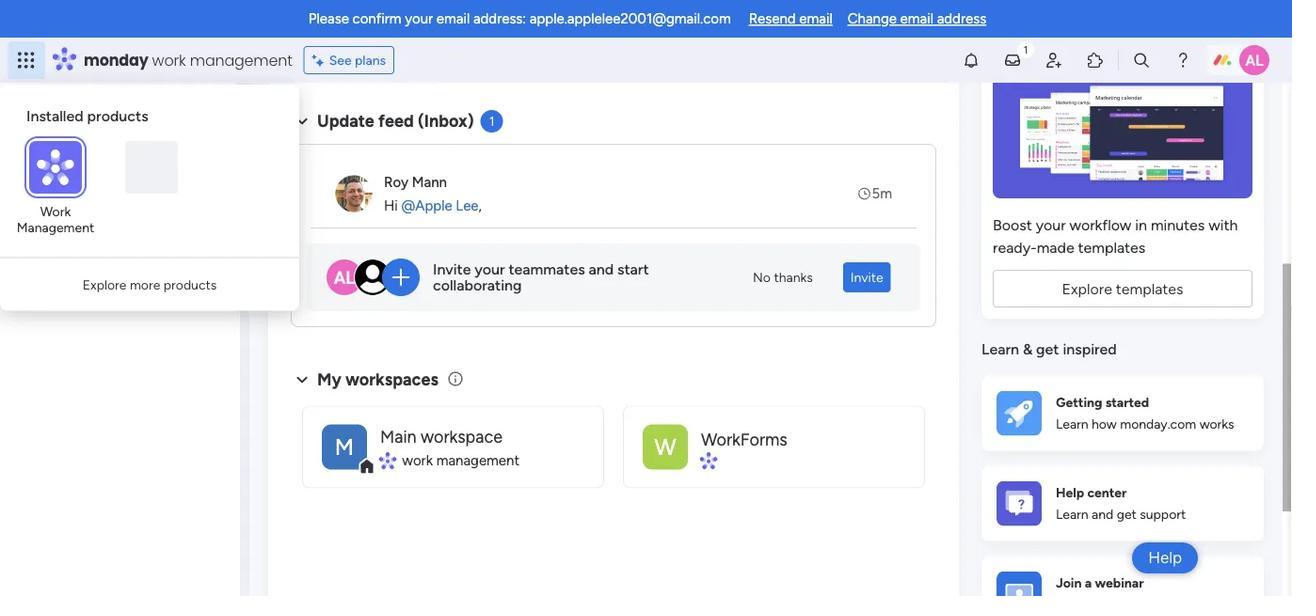 Task type: describe. For each thing, give the bounding box(es) containing it.
1 horizontal spatial workspace image
[[322, 425, 367, 470]]

installed products element
[[26, 107, 277, 125]]

help center element
[[982, 466, 1264, 542]]

management for work
[[17, 219, 94, 235]]

2 vertical spatial work
[[402, 453, 433, 469]]

quick search results list box
[[291, 0, 937, 88]]

collaborating
[[433, 277, 522, 295]]

roy mann image
[[335, 175, 373, 213]]

thanks
[[774, 270, 813, 286]]

home
[[43, 101, 79, 117]]

invite for invite your teammates and start collaborating
[[433, 260, 471, 278]]

apps image
[[1086, 51, 1105, 70]]

started
[[1106, 395, 1150, 411]]

help for help center learn and get support
[[1056, 485, 1085, 501]]

project management list box
[[0, 260, 240, 550]]

my work button
[[11, 127, 202, 157]]

works
[[1200, 417, 1235, 433]]

1 image
[[1018, 39, 1035, 60]]

roy
[[384, 174, 409, 191]]

search everything image
[[1132, 51, 1151, 70]]

work for monday
[[152, 49, 186, 71]]

monday.com
[[1120, 417, 1197, 433]]

in
[[1136, 216, 1147, 234]]

mann
[[412, 174, 447, 191]]

close my workspaces image
[[291, 369, 313, 391]]

roy mann
[[384, 174, 447, 191]]

email for change email address
[[900, 10, 934, 27]]

getting
[[1056, 395, 1103, 411]]

5m
[[872, 185, 892, 202]]

start
[[618, 260, 649, 278]]

0 vertical spatial workspace image
[[18, 186, 37, 207]]

templates inside boost your workflow in minutes with ready-made templates
[[1078, 238, 1146, 256]]

ready-
[[993, 238, 1037, 256]]

join a webinar element
[[982, 557, 1264, 597]]

resend
[[749, 10, 796, 27]]

products inside button
[[164, 277, 217, 293]]

how
[[1092, 417, 1117, 433]]

webinar
[[1095, 576, 1144, 592]]

workspace selection element
[[18, 185, 157, 209]]

select product image
[[17, 51, 36, 70]]

inbox image
[[1003, 51, 1022, 70]]

please confirm your email address: apple.applelee2001@gmail.com
[[309, 10, 731, 27]]

work management
[[17, 204, 94, 235]]

your for boost your workflow in minutes with ready-made templates
[[1036, 216, 1066, 234]]

workflow
[[1070, 216, 1132, 234]]

help center learn and get support
[[1056, 485, 1186, 523]]

main workspace inside workspace selection element
[[43, 187, 154, 205]]

feed
[[379, 111, 414, 131]]

get inside help center learn and get support
[[1117, 507, 1137, 523]]

explore for explore more products
[[83, 277, 127, 293]]

please
[[309, 10, 349, 27]]

&
[[1023, 341, 1033, 358]]

1 horizontal spatial main
[[380, 427, 417, 447]]

made
[[1037, 238, 1075, 256]]

close update feed (inbox) image
[[291, 110, 313, 133]]

1 vertical spatial management
[[436, 453, 520, 469]]

invite your teammates and start collaborating
[[433, 260, 649, 295]]

resend email
[[749, 10, 833, 27]]

explore templates
[[1062, 280, 1184, 298]]

0 vertical spatial workspace
[[80, 187, 154, 205]]

0 vertical spatial your
[[405, 10, 433, 27]]

w
[[655, 434, 676, 461]]

m for rightmost workspace image
[[335, 434, 354, 461]]

join a webinar
[[1056, 576, 1144, 592]]

templates image image
[[999, 69, 1247, 198]]

explore more products
[[83, 277, 217, 293]]

change email address link
[[848, 10, 987, 27]]

my workspaces
[[317, 370, 438, 390]]

apple.applelee2001@gmail.com
[[530, 10, 731, 27]]

work management
[[402, 453, 520, 469]]

project
[[44, 272, 87, 288]]

with
[[1209, 216, 1238, 234]]

learn for getting
[[1056, 417, 1089, 433]]

1 email from the left
[[437, 10, 470, 27]]

templates inside button
[[1116, 280, 1184, 298]]

home button
[[11, 94, 202, 124]]

getting started element
[[982, 376, 1264, 451]]

confirm
[[353, 10, 402, 27]]

learn & get inspired
[[982, 341, 1117, 358]]

workspace image
[[643, 425, 688, 470]]

invite members image
[[1045, 51, 1064, 70]]

see plans
[[329, 52, 386, 68]]



Task type: locate. For each thing, give the bounding box(es) containing it.
my for my workspaces
[[317, 370, 342, 390]]

templates down workflow on the right top
[[1078, 238, 1146, 256]]

plans
[[355, 52, 386, 68]]

products right the more
[[164, 277, 217, 293]]

1 horizontal spatial help
[[1149, 549, 1182, 568]]

and
[[589, 260, 614, 278], [1092, 507, 1114, 523]]

help down the support at the bottom
[[1149, 549, 1182, 568]]

management down the search in workspace field
[[90, 272, 168, 288]]

templates
[[1078, 238, 1146, 256], [1116, 280, 1184, 298]]

help image
[[1174, 51, 1193, 70]]

m for the top workspace image
[[22, 188, 33, 204]]

workforms
[[701, 430, 788, 450]]

minutes
[[1151, 216, 1205, 234]]

my inside "button"
[[41, 134, 60, 150]]

invite right thanks
[[851, 270, 884, 286]]

(inbox)
[[418, 111, 474, 131]]

1 vertical spatial get
[[1117, 507, 1137, 523]]

m inside workspace selection element
[[22, 188, 33, 204]]

invite inside button
[[851, 270, 884, 286]]

my work
[[41, 134, 91, 150]]

2 horizontal spatial your
[[1036, 216, 1066, 234]]

apple lee image
[[1240, 45, 1270, 75]]

0 vertical spatial learn
[[982, 341, 1019, 358]]

explore for explore templates
[[1062, 280, 1113, 298]]

and inside help center learn and get support
[[1092, 507, 1114, 523]]

2 horizontal spatial work
[[402, 453, 433, 469]]

address
[[937, 10, 987, 27]]

boost your workflow in minutes with ready-made templates
[[993, 216, 1238, 256]]

my right close my workspaces icon
[[317, 370, 342, 390]]

your up made
[[1036, 216, 1066, 234]]

0 horizontal spatial invite
[[433, 260, 471, 278]]

email for resend email
[[800, 10, 833, 27]]

0 horizontal spatial products
[[87, 107, 148, 125]]

main down my work
[[43, 187, 76, 205]]

email
[[437, 10, 470, 27], [800, 10, 833, 27], [900, 10, 934, 27]]

my
[[41, 134, 60, 150], [317, 370, 342, 390]]

work right "monday" in the top left of the page
[[152, 49, 186, 71]]

my down installed
[[41, 134, 60, 150]]

learn down center
[[1056, 507, 1089, 523]]

learn down getting
[[1056, 417, 1089, 433]]

management
[[190, 49, 292, 71], [436, 453, 520, 469]]

m down the my workspaces
[[335, 434, 354, 461]]

and left start
[[589, 260, 614, 278]]

main inside workspace selection element
[[43, 187, 76, 205]]

help button
[[1133, 543, 1198, 574]]

1 vertical spatial and
[[1092, 507, 1114, 523]]

0 horizontal spatial explore
[[83, 277, 127, 293]]

1 horizontal spatial my
[[317, 370, 342, 390]]

1 vertical spatial help
[[1149, 549, 1182, 568]]

1
[[489, 113, 495, 129]]

workspace image
[[18, 186, 37, 207], [322, 425, 367, 470]]

3 email from the left
[[900, 10, 934, 27]]

1 horizontal spatial work
[[152, 49, 186, 71]]

get right & in the right bottom of the page
[[1037, 341, 1059, 358]]

work
[[152, 49, 186, 71], [63, 134, 91, 150], [402, 453, 433, 469]]

change
[[848, 10, 897, 27]]

installed
[[26, 107, 83, 125]]

learn for help
[[1056, 507, 1089, 523]]

1 vertical spatial learn
[[1056, 417, 1089, 433]]

templates down boost your workflow in minutes with ready-made templates
[[1116, 280, 1184, 298]]

help
[[1056, 485, 1085, 501], [1149, 549, 1182, 568]]

1 vertical spatial management
[[90, 272, 168, 288]]

0 horizontal spatial help
[[1056, 485, 1085, 501]]

help left center
[[1056, 485, 1085, 501]]

your inside invite your teammates and start collaborating
[[475, 260, 505, 278]]

1 vertical spatial main
[[380, 427, 417, 447]]

getting started learn how monday.com works
[[1056, 395, 1235, 433]]

products
[[87, 107, 148, 125], [164, 277, 217, 293]]

invite down mann
[[433, 260, 471, 278]]

0 horizontal spatial get
[[1037, 341, 1059, 358]]

work management image
[[29, 141, 82, 194]]

project management
[[44, 272, 168, 288]]

and inside invite your teammates and start collaborating
[[589, 260, 614, 278]]

1 vertical spatial your
[[1036, 216, 1066, 234]]

1 vertical spatial products
[[164, 277, 217, 293]]

main workspace
[[43, 187, 154, 205], [380, 427, 503, 447]]

Search in workspace field
[[40, 226, 157, 248]]

1 vertical spatial templates
[[1116, 280, 1184, 298]]

0 vertical spatial management
[[17, 219, 94, 235]]

no
[[753, 270, 771, 286]]

1 horizontal spatial and
[[1092, 507, 1114, 523]]

and for start
[[589, 260, 614, 278]]

update feed (inbox)
[[317, 111, 474, 131]]

workspace up the search in workspace field
[[80, 187, 154, 205]]

join
[[1056, 576, 1082, 592]]

0 horizontal spatial management
[[190, 49, 292, 71]]

get
[[1037, 341, 1059, 358], [1117, 507, 1137, 523]]

1 vertical spatial workspace
[[421, 427, 503, 447]]

help inside help center learn and get support
[[1056, 485, 1085, 501]]

your for invite your teammates and start collaborating
[[475, 260, 505, 278]]

1 horizontal spatial products
[[164, 277, 217, 293]]

work for my
[[63, 134, 91, 150]]

email left address: on the left of the page
[[437, 10, 470, 27]]

0 vertical spatial help
[[1056, 485, 1085, 501]]

email right resend
[[800, 10, 833, 27]]

m left the "work"
[[22, 188, 33, 204]]

2 vertical spatial your
[[475, 260, 505, 278]]

1 vertical spatial my
[[317, 370, 342, 390]]

installed products
[[26, 107, 148, 125]]

invite
[[433, 260, 471, 278], [851, 270, 884, 286]]

no thanks button
[[746, 263, 821, 293]]

1 horizontal spatial invite
[[851, 270, 884, 286]]

0 vertical spatial my
[[41, 134, 60, 150]]

get down center
[[1117, 507, 1137, 523]]

no thanks
[[753, 270, 813, 286]]

0 vertical spatial main workspace
[[43, 187, 154, 205]]

1 horizontal spatial get
[[1117, 507, 1137, 523]]

0 vertical spatial management
[[190, 49, 292, 71]]

0 horizontal spatial email
[[437, 10, 470, 27]]

boost
[[993, 216, 1032, 234]]

explore more products button
[[75, 270, 224, 300]]

management inside list box
[[90, 272, 168, 288]]

1 horizontal spatial workspace
[[421, 427, 503, 447]]

and for get
[[1092, 507, 1114, 523]]

0 horizontal spatial work
[[63, 134, 91, 150]]

resend email link
[[749, 10, 833, 27]]

0 horizontal spatial main
[[43, 187, 76, 205]]

management down workspace selection element
[[17, 219, 94, 235]]

0 horizontal spatial m
[[22, 188, 33, 204]]

1 horizontal spatial management
[[436, 453, 520, 469]]

notifications image
[[962, 51, 981, 70]]

your right confirm
[[405, 10, 433, 27]]

help inside button
[[1149, 549, 1182, 568]]

explore templates button
[[993, 270, 1253, 308]]

a
[[1085, 576, 1092, 592]]

explore inside button
[[1062, 280, 1113, 298]]

monday work management
[[84, 49, 292, 71]]

0 horizontal spatial your
[[405, 10, 433, 27]]

2 vertical spatial learn
[[1056, 507, 1089, 523]]

0 vertical spatial templates
[[1078, 238, 1146, 256]]

1 vertical spatial work
[[63, 134, 91, 150]]

1 horizontal spatial explore
[[1062, 280, 1113, 298]]

0 vertical spatial work
[[152, 49, 186, 71]]

your
[[405, 10, 433, 27], [1036, 216, 1066, 234], [475, 260, 505, 278]]

0 vertical spatial get
[[1037, 341, 1059, 358]]

center
[[1088, 485, 1127, 501]]

0 vertical spatial and
[[589, 260, 614, 278]]

1 horizontal spatial your
[[475, 260, 505, 278]]

work inside "button"
[[63, 134, 91, 150]]

invite inside invite your teammates and start collaborating
[[433, 260, 471, 278]]

main workspace up the search in workspace field
[[43, 187, 154, 205]]

explore left the more
[[83, 277, 127, 293]]

learn
[[982, 341, 1019, 358], [1056, 417, 1089, 433], [1056, 507, 1089, 523]]

and down center
[[1092, 507, 1114, 523]]

workspace up work management
[[421, 427, 503, 447]]

1 horizontal spatial m
[[335, 434, 354, 461]]

more
[[130, 277, 160, 293]]

workspaces
[[346, 370, 438, 390]]

address:
[[473, 10, 526, 27]]

1 vertical spatial main workspace
[[380, 427, 503, 447]]

1 vertical spatial m
[[335, 434, 354, 461]]

0 vertical spatial m
[[22, 188, 33, 204]]

teammates
[[509, 260, 585, 278]]

2 email from the left
[[800, 10, 833, 27]]

0 horizontal spatial my
[[41, 134, 60, 150]]

management
[[17, 219, 94, 235], [90, 272, 168, 288]]

0 vertical spatial products
[[87, 107, 148, 125]]

explore inside button
[[83, 277, 127, 293]]

monday
[[84, 49, 148, 71]]

explore down made
[[1062, 280, 1113, 298]]

your left teammates on the top of page
[[475, 260, 505, 278]]

see plans button
[[304, 46, 395, 74]]

option
[[0, 263, 240, 266]]

main
[[43, 187, 76, 205], [380, 427, 417, 447]]

change email address
[[848, 10, 987, 27]]

2 horizontal spatial email
[[900, 10, 934, 27]]

my for my work
[[41, 134, 60, 150]]

management for project
[[90, 272, 168, 288]]

0 horizontal spatial workspace image
[[18, 186, 37, 207]]

invite for invite
[[851, 270, 884, 286]]

learn left & in the right bottom of the page
[[982, 341, 1019, 358]]

workspace
[[80, 187, 154, 205], [421, 427, 503, 447]]

1 vertical spatial workspace image
[[322, 425, 367, 470]]

products up my work "button"
[[87, 107, 148, 125]]

0 horizontal spatial and
[[589, 260, 614, 278]]

learn inside getting started learn how monday.com works
[[1056, 417, 1089, 433]]

support
[[1140, 507, 1186, 523]]

m
[[22, 188, 33, 204], [335, 434, 354, 461]]

0 horizontal spatial main workspace
[[43, 187, 154, 205]]

workspace image left the "work"
[[18, 186, 37, 207]]

work
[[40, 204, 71, 220]]

0 horizontal spatial workspace
[[80, 187, 154, 205]]

work down installed products
[[63, 134, 91, 150]]

help for help
[[1149, 549, 1182, 568]]

explore
[[83, 277, 127, 293], [1062, 280, 1113, 298]]

update
[[317, 111, 375, 131]]

email right change
[[900, 10, 934, 27]]

work down the workspaces
[[402, 453, 433, 469]]

learn inside help center learn and get support
[[1056, 507, 1089, 523]]

inspired
[[1063, 341, 1117, 358]]

1 horizontal spatial main workspace
[[380, 427, 503, 447]]

0 vertical spatial main
[[43, 187, 76, 205]]

workspace image down the my workspaces
[[322, 425, 367, 470]]

1 horizontal spatial email
[[800, 10, 833, 27]]

your inside boost your workflow in minutes with ready-made templates
[[1036, 216, 1066, 234]]

invite button
[[843, 263, 891, 293]]

see
[[329, 52, 352, 68]]

main down the workspaces
[[380, 427, 417, 447]]

main workspace up work management
[[380, 427, 503, 447]]



Task type: vqa. For each thing, say whether or not it's contained in the screenshot.
middle Learn
yes



